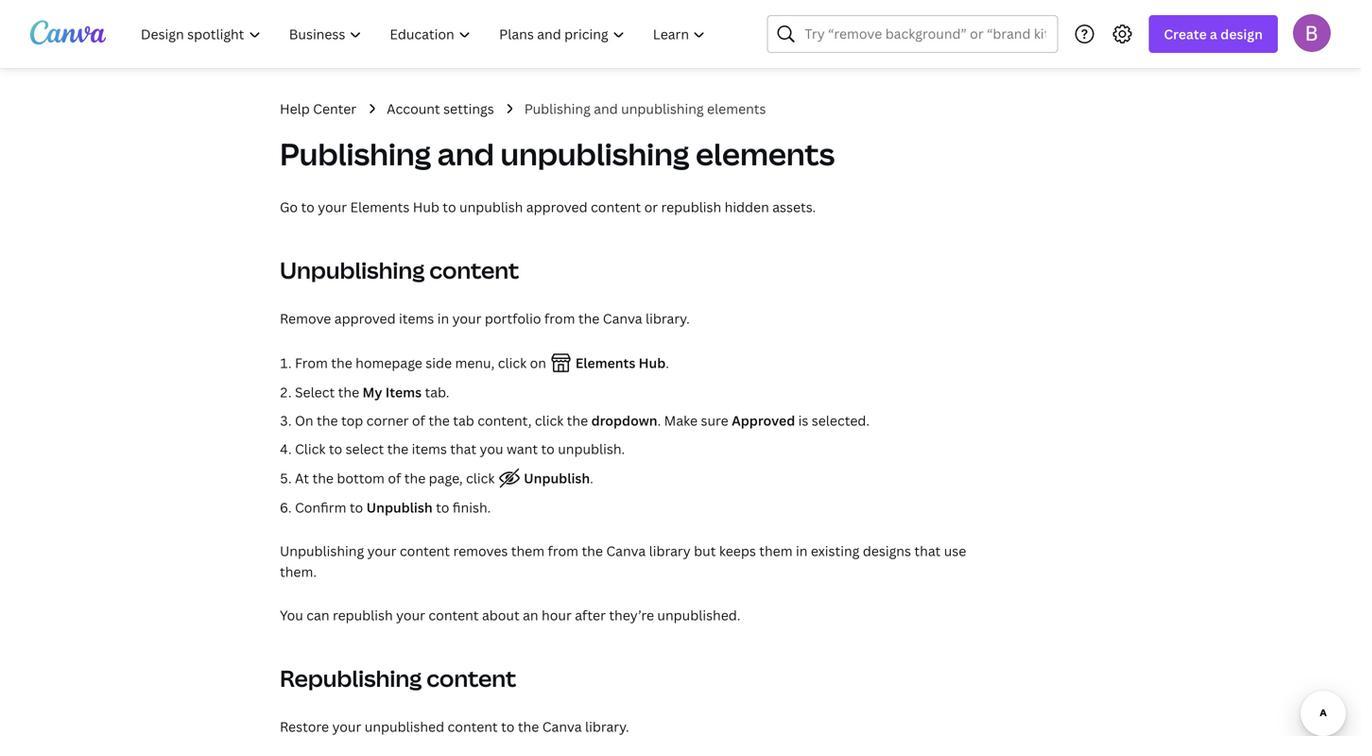 Task type: locate. For each thing, give the bounding box(es) containing it.
that inside unpublishing your content removes them from the canva library but keeps them in existing designs that use them.
[[914, 542, 941, 560]]

publishing and unpublishing elements
[[524, 100, 766, 118], [280, 133, 835, 174]]

1 vertical spatial republish
[[333, 606, 393, 624]]

at the bottom of the page, click
[[295, 469, 498, 487]]

designs
[[863, 542, 911, 560]]

remove approved items in your portfolio from the canva library.
[[280, 310, 690, 328]]

your inside unpublishing your content removes them from the canva library but keeps them in existing designs that use them.
[[367, 542, 397, 560]]

1 horizontal spatial library.
[[646, 310, 690, 328]]

selected.
[[812, 412, 870, 430]]

republish right or
[[661, 198, 721, 216]]

0 horizontal spatial and
[[437, 133, 494, 174]]

republish right can
[[333, 606, 393, 624]]

1 vertical spatial canva
[[606, 542, 646, 560]]

menu,
[[455, 354, 495, 372]]

unpublish
[[459, 198, 523, 216]]

1 vertical spatial .
[[658, 412, 661, 430]]

unpublish.
[[558, 440, 625, 458]]

2 horizontal spatial .
[[666, 354, 669, 372]]

items up from the homepage side menu, click on
[[399, 310, 434, 328]]

1 vertical spatial elements
[[696, 133, 835, 174]]

elements hub
[[572, 354, 666, 372]]

1 horizontal spatial them
[[759, 542, 793, 560]]

unpublishing your content removes them from the canva library but keeps them in existing designs that use them.
[[280, 542, 966, 581]]

approved right unpublish
[[526, 198, 588, 216]]

your right the restore
[[332, 718, 361, 736]]

0 vertical spatial in
[[437, 310, 449, 328]]

click left on
[[498, 354, 527, 372]]

click up finish. at the left of page
[[466, 469, 495, 487]]

unpublishing content
[[280, 255, 519, 285]]

can
[[307, 606, 329, 624]]

or
[[644, 198, 658, 216]]

in
[[437, 310, 449, 328], [796, 542, 808, 560]]

and
[[594, 100, 618, 118], [437, 133, 494, 174]]

canva
[[603, 310, 642, 328], [606, 542, 646, 560], [542, 718, 582, 736]]

assets.
[[773, 198, 816, 216]]

that left you
[[450, 440, 477, 458]]

your down confirm to unpublish to finish.
[[367, 542, 397, 560]]

you
[[480, 440, 503, 458]]

unpublishing up them.
[[280, 542, 364, 560]]

0 horizontal spatial that
[[450, 440, 477, 458]]

library.
[[646, 310, 690, 328], [585, 718, 629, 736]]

1 horizontal spatial click
[[498, 354, 527, 372]]

unpublished
[[365, 718, 444, 736]]

.
[[666, 354, 669, 372], [658, 412, 661, 430], [590, 469, 594, 487]]

of up confirm to unpublish to finish.
[[388, 469, 401, 487]]

help center
[[280, 100, 356, 118]]

content inside unpublishing your content removes them from the canva library but keeps them in existing designs that use them.
[[400, 542, 450, 560]]

Try "remove background" or "brand kit" search field
[[805, 16, 1046, 52]]

go to your elements hub to unpublish approved content or republish hidden assets.
[[280, 198, 816, 216]]

0 vertical spatial elements
[[350, 198, 410, 216]]

0 vertical spatial from
[[544, 310, 575, 328]]

at
[[295, 469, 309, 487]]

hour
[[542, 606, 572, 624]]

content left or
[[591, 198, 641, 216]]

them
[[511, 542, 545, 560], [759, 542, 793, 560]]

of
[[412, 412, 425, 430], [388, 469, 401, 487]]

click
[[498, 354, 527, 372], [535, 412, 564, 430], [466, 469, 495, 487]]

hidden
[[725, 198, 769, 216]]

elements up unpublishing content
[[350, 198, 410, 216]]

elements up "dropdown"
[[575, 354, 636, 372]]

content up restore your unpublished content to the canva library.
[[427, 663, 516, 694]]

items
[[385, 383, 422, 401]]

. up make
[[666, 354, 669, 372]]

1 horizontal spatial republish
[[661, 198, 721, 216]]

hub
[[413, 198, 439, 216], [639, 354, 666, 372]]

0 horizontal spatial approved
[[334, 310, 396, 328]]

confirm to unpublish to finish.
[[295, 499, 491, 517]]

0 vertical spatial unpublishing
[[280, 255, 425, 285]]

items up page,
[[412, 440, 447, 458]]

them right removes
[[511, 542, 545, 560]]

1 vertical spatial in
[[796, 542, 808, 560]]

unpublishing up remove in the top left of the page
[[280, 255, 425, 285]]

approved up homepage at the left
[[334, 310, 396, 328]]

top level navigation element
[[129, 15, 722, 53]]

restore your unpublished content to the canva library.
[[280, 718, 629, 736]]

in up side
[[437, 310, 449, 328]]

hub left unpublish
[[413, 198, 439, 216]]

1 vertical spatial unpublishing
[[280, 542, 364, 560]]

1 horizontal spatial publishing
[[524, 100, 591, 118]]

1 vertical spatial and
[[437, 133, 494, 174]]

republish
[[661, 198, 721, 216], [333, 606, 393, 624]]

1 vertical spatial elements
[[575, 354, 636, 372]]

unpublishing inside unpublishing your content removes them from the canva library but keeps them in existing designs that use them.
[[280, 542, 364, 560]]

content down confirm to unpublish to finish.
[[400, 542, 450, 560]]

0 horizontal spatial publishing
[[280, 133, 431, 174]]

2 horizontal spatial click
[[535, 412, 564, 430]]

them right keeps
[[759, 542, 793, 560]]

tab.
[[425, 383, 449, 401]]

elements
[[707, 100, 766, 118], [696, 133, 835, 174]]

from up the hour
[[548, 542, 579, 560]]

approved
[[526, 198, 588, 216], [334, 310, 396, 328]]

1 unpublishing from the top
[[280, 255, 425, 285]]

1 vertical spatial of
[[388, 469, 401, 487]]

1 horizontal spatial elements
[[575, 354, 636, 372]]

1 horizontal spatial that
[[914, 542, 941, 560]]

0 vertical spatial of
[[412, 412, 425, 430]]

remove
[[280, 310, 331, 328]]

0 vertical spatial .
[[666, 354, 669, 372]]

publishing right settings
[[524, 100, 591, 118]]

hub up "dropdown"
[[639, 354, 666, 372]]

republishing content
[[280, 663, 516, 694]]

1 vertical spatial hub
[[639, 354, 666, 372]]

a
[[1210, 25, 1218, 43]]

1 horizontal spatial unpublish
[[521, 469, 590, 487]]

the
[[578, 310, 600, 328], [331, 354, 352, 372], [338, 383, 359, 401], [317, 412, 338, 430], [429, 412, 450, 430], [567, 412, 588, 430], [387, 440, 408, 458], [312, 469, 334, 487], [404, 469, 426, 487], [582, 542, 603, 560], [518, 718, 539, 736]]

0 horizontal spatial hub
[[413, 198, 439, 216]]

of right corner
[[412, 412, 425, 430]]

0 vertical spatial unpublishing
[[621, 100, 704, 118]]

publishing down center
[[280, 133, 431, 174]]

removes
[[453, 542, 508, 560]]

select
[[346, 440, 384, 458]]

on
[[295, 412, 313, 430]]

click up want
[[535, 412, 564, 430]]

unpublish
[[521, 469, 590, 487], [366, 499, 433, 517]]

in left existing
[[796, 542, 808, 560]]

you can republish your content about an hour after they're unpublished.
[[280, 606, 741, 624]]

0 horizontal spatial republish
[[333, 606, 393, 624]]

0 horizontal spatial library.
[[585, 718, 629, 736]]

2 vertical spatial .
[[590, 469, 594, 487]]

0 vertical spatial and
[[594, 100, 618, 118]]

0 vertical spatial items
[[399, 310, 434, 328]]

from right portfolio
[[544, 310, 575, 328]]

0 horizontal spatial them
[[511, 542, 545, 560]]

. left make
[[658, 412, 661, 430]]

from
[[544, 310, 575, 328], [548, 542, 579, 560]]

0 vertical spatial publishing
[[524, 100, 591, 118]]

0 vertical spatial unpublish
[[521, 469, 590, 487]]

approved
[[732, 412, 795, 430]]

0 horizontal spatial elements
[[350, 198, 410, 216]]

. for unpublish
[[590, 469, 594, 487]]

0 vertical spatial publishing and unpublishing elements
[[524, 100, 766, 118]]

1 vertical spatial that
[[914, 542, 941, 560]]

unpublishing
[[280, 255, 425, 285], [280, 542, 364, 560]]

after
[[575, 606, 606, 624]]

publishing
[[524, 100, 591, 118], [280, 133, 431, 174]]

side
[[426, 354, 452, 372]]

0 vertical spatial canva
[[603, 310, 642, 328]]

1 horizontal spatial .
[[658, 412, 661, 430]]

confirm
[[295, 499, 346, 517]]

account settings link
[[387, 98, 494, 119]]

0 horizontal spatial .
[[590, 469, 594, 487]]

unpublish down at the bottom of the page, click
[[366, 499, 433, 517]]

unpublish down want
[[521, 469, 590, 487]]

2 vertical spatial click
[[466, 469, 495, 487]]

that
[[450, 440, 477, 458], [914, 542, 941, 560]]

canva inside unpublishing your content removes them from the canva library but keeps them in existing designs that use them.
[[606, 542, 646, 560]]

unpublishing
[[621, 100, 704, 118], [500, 133, 690, 174]]

elements
[[350, 198, 410, 216], [575, 354, 636, 372]]

. down unpublish.
[[590, 469, 594, 487]]

1 vertical spatial publishing and unpublishing elements
[[280, 133, 835, 174]]

2 unpublishing from the top
[[280, 542, 364, 560]]

1 vertical spatial from
[[548, 542, 579, 560]]

0 horizontal spatial unpublish
[[366, 499, 433, 517]]

1 horizontal spatial in
[[796, 542, 808, 560]]

0 vertical spatial approved
[[526, 198, 588, 216]]

that left use
[[914, 542, 941, 560]]

1 vertical spatial unpublish
[[366, 499, 433, 517]]



Task type: describe. For each thing, give the bounding box(es) containing it.
publishing and unpublishing elements link
[[524, 98, 766, 119]]

library
[[649, 542, 691, 560]]

is
[[798, 412, 809, 430]]

but
[[694, 542, 716, 560]]

go
[[280, 198, 298, 216]]

tab
[[453, 412, 474, 430]]

select the my items tab.
[[295, 383, 449, 401]]

sure
[[701, 412, 729, 430]]

existing
[[811, 542, 860, 560]]

bottom
[[337, 469, 385, 487]]

2 vertical spatial canva
[[542, 718, 582, 736]]

dropdown
[[591, 412, 658, 430]]

the inside unpublishing your content removes them from the canva library but keeps them in existing designs that use them.
[[582, 542, 603, 560]]

design
[[1221, 25, 1263, 43]]

0 vertical spatial republish
[[661, 198, 721, 216]]

1 vertical spatial approved
[[334, 310, 396, 328]]

1 vertical spatial items
[[412, 440, 447, 458]]

on the top corner of the tab content, click the dropdown . make sure approved is selected.
[[295, 412, 870, 430]]

create
[[1164, 25, 1207, 43]]

portfolio
[[485, 310, 541, 328]]

help
[[280, 100, 310, 118]]

1 vertical spatial publishing
[[280, 133, 431, 174]]

homepage
[[356, 354, 422, 372]]

you
[[280, 606, 303, 624]]

1 vertical spatial unpublishing
[[500, 133, 690, 174]]

page,
[[429, 469, 463, 487]]

unpublishing for unpublishing content
[[280, 255, 425, 285]]

in inside unpublishing your content removes them from the canva library but keeps them in existing designs that use them.
[[796, 542, 808, 560]]

1 them from the left
[[511, 542, 545, 560]]

1 horizontal spatial and
[[594, 100, 618, 118]]

click
[[295, 440, 326, 458]]

top
[[341, 412, 363, 430]]

help center link
[[280, 98, 356, 119]]

0 vertical spatial elements
[[707, 100, 766, 118]]

use
[[944, 542, 966, 560]]

0 horizontal spatial click
[[466, 469, 495, 487]]

0 vertical spatial library.
[[646, 310, 690, 328]]

0 vertical spatial that
[[450, 440, 477, 458]]

content up remove approved items in your portfolio from the canva library.
[[429, 255, 519, 285]]

they're
[[609, 606, 654, 624]]

0 vertical spatial hub
[[413, 198, 439, 216]]

an
[[523, 606, 538, 624]]

click to select the items that you want to unpublish.
[[295, 440, 625, 458]]

0 horizontal spatial in
[[437, 310, 449, 328]]

. for elements hub
[[666, 354, 669, 372]]

account
[[387, 100, 440, 118]]

corner
[[366, 412, 409, 430]]

on
[[530, 354, 546, 372]]

keeps
[[719, 542, 756, 560]]

content left about
[[429, 606, 479, 624]]

from the homepage side menu, click on
[[295, 354, 550, 372]]

your up the republishing content
[[396, 606, 425, 624]]

want
[[507, 440, 538, 458]]

1 vertical spatial click
[[535, 412, 564, 430]]

make
[[664, 412, 698, 430]]

from
[[295, 354, 328, 372]]

center
[[313, 100, 356, 118]]

1 vertical spatial library.
[[585, 718, 629, 736]]

2 them from the left
[[759, 542, 793, 560]]

0 vertical spatial click
[[498, 354, 527, 372]]

your right go
[[318, 198, 347, 216]]

create a design
[[1164, 25, 1263, 43]]

unpublished.
[[657, 606, 741, 624]]

select
[[295, 383, 335, 401]]

1 horizontal spatial hub
[[639, 354, 666, 372]]

1 horizontal spatial approved
[[526, 198, 588, 216]]

content,
[[478, 412, 532, 430]]

finish.
[[453, 499, 491, 517]]

from inside unpublishing your content removes them from the canva library but keeps them in existing designs that use them.
[[548, 542, 579, 560]]

your up menu,
[[452, 310, 482, 328]]

my
[[363, 383, 382, 401]]

unpublishing for unpublishing your content removes them from the canva library but keeps them in existing designs that use them.
[[280, 542, 364, 560]]

republishing
[[280, 663, 422, 694]]

create a design button
[[1149, 15, 1278, 53]]

bob builder image
[[1293, 14, 1331, 52]]

1 horizontal spatial of
[[412, 412, 425, 430]]

them.
[[280, 563, 317, 581]]

content right unpublished
[[448, 718, 498, 736]]

0 horizontal spatial of
[[388, 469, 401, 487]]

restore
[[280, 718, 329, 736]]

about
[[482, 606, 520, 624]]

settings
[[443, 100, 494, 118]]

account settings
[[387, 100, 494, 118]]



Task type: vqa. For each thing, say whether or not it's contained in the screenshot.
Life within Sketch To Life Turns Drawings Into Images
no



